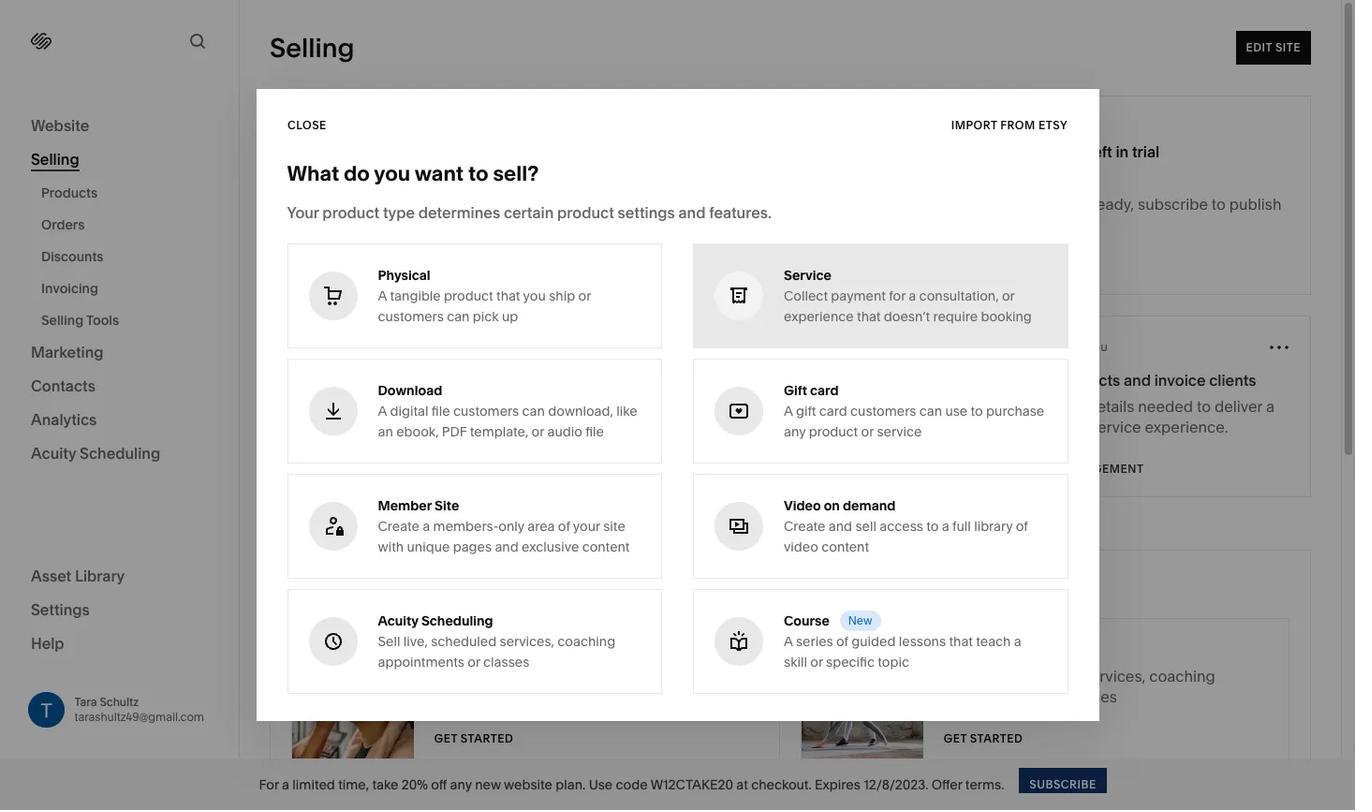 Task type: locate. For each thing, give the bounding box(es) containing it.
add left products
[[348, 223, 370, 237]]

physical
[[378, 267, 431, 284]]

guided
[[852, 633, 896, 650], [498, 667, 549, 686]]

lessons
[[899, 633, 947, 650], [616, 667, 670, 686]]

2 horizontal spatial create
[[784, 518, 826, 535]]

1 horizontal spatial for
[[1064, 342, 1085, 353]]

1 vertical spatial site
[[604, 518, 626, 535]]

lessons inside online course create a guided series of lessons to teach a skill or educate on a topic
[[616, 667, 670, 686]]

manage up professional
[[1000, 397, 1058, 416]]

store
[[412, 122, 464, 147]]

service for or
[[877, 424, 922, 440]]

1 horizontal spatial appointments
[[945, 688, 1043, 707]]

of inside online course create a guided series of lessons to teach a skill or educate on a topic
[[598, 667, 612, 686]]

0 horizontal spatial site
[[604, 518, 626, 535]]

0 horizontal spatial acuity
[[31, 444, 76, 463]]

topic inside online course create a guided series of lessons to teach a skill or educate on a topic
[[579, 688, 615, 707]]

0 horizontal spatial course
[[485, 641, 537, 660]]

for up projects
[[1064, 342, 1085, 353]]

plan. inside subscription choose a subscription plan.
[[470, 387, 495, 402]]

can inside download a digital file customers can download, like an ebook, pdf template, or audio file
[[522, 403, 545, 420]]

subscribe button
[[1020, 768, 1107, 802]]

template,
[[470, 424, 529, 440]]

content inside video on demand create and sell access to a full library of video content
[[822, 539, 870, 556]]

card up the gift
[[811, 382, 839, 399]]

you up projects
[[1087, 342, 1109, 353]]

series inside a series of guided lessons that teach a skill or specific topic
[[796, 633, 834, 650]]

series
[[796, 633, 834, 650], [552, 667, 595, 686]]

0 vertical spatial selling
[[270, 32, 355, 64]]

2 horizontal spatial scheduling
[[993, 641, 1074, 660]]

your
[[364, 122, 408, 147], [1000, 216, 1031, 234], [436, 223, 460, 237], [573, 518, 601, 535]]

add for payments
[[348, 305, 370, 319]]

add down "payments"
[[348, 305, 370, 319]]

1 horizontal spatial teach
[[977, 633, 1011, 650]]

2 started from the left
[[971, 732, 1024, 746]]

1 vertical spatial services,
[[1084, 667, 1146, 686]]

a
[[378, 288, 387, 305], [378, 403, 387, 420], [784, 403, 793, 420], [784, 633, 793, 650]]

2 content from the left
[[822, 539, 870, 556]]

and down only
[[495, 539, 519, 556]]

up right set
[[334, 122, 360, 147]]

1 horizontal spatial customers
[[453, 403, 519, 420]]

physical a tangible product that you ship or customers can pick up
[[378, 267, 591, 325]]

2 horizontal spatial you
[[1087, 342, 1109, 353]]

get up offer
[[945, 732, 968, 746]]

0 horizontal spatial series
[[552, 667, 595, 686]]

customers down tangible
[[378, 308, 444, 325]]

up inside 'physical a tangible product that you ship or customers can pick up'
[[502, 308, 518, 325]]

your up exclusive
[[573, 518, 601, 535]]

teach
[[977, 633, 1011, 650], [691, 667, 731, 686]]

2 horizontal spatial customers
[[851, 403, 917, 420]]

to inside products add products to your inventory.
[[423, 223, 434, 237]]

course up educate
[[485, 641, 537, 660]]

0 horizontal spatial service
[[877, 424, 922, 440]]

use
[[946, 403, 968, 420]]

you for what
[[374, 161, 411, 186]]

and up details
[[1124, 371, 1152, 390]]

14
[[1012, 131, 1041, 168]]

selling up marketing
[[41, 312, 84, 329]]

payment
[[831, 288, 886, 305]]

and down demand
[[829, 518, 853, 535]]

1 vertical spatial scheduled
[[1005, 667, 1080, 686]]

0 horizontal spatial create
[[378, 518, 420, 535]]

1 vertical spatial on
[[545, 688, 563, 707]]

0 vertical spatial on
[[824, 498, 840, 514]]

2 manage from the top
[[1000, 397, 1058, 416]]

ready,
[[1092, 195, 1135, 214]]

for up doesn't
[[889, 288, 906, 305]]

1 horizontal spatial service
[[1091, 418, 1142, 437]]

a inside member site create a members-only area of your site with unique pages and exclusive content
[[423, 518, 430, 535]]

products up products
[[348, 204, 404, 221]]

member
[[378, 498, 432, 514]]

site.
[[1034, 216, 1063, 234]]

0 horizontal spatial content
[[583, 539, 630, 556]]

1 horizontal spatial guided
[[852, 633, 896, 650]]

1 horizontal spatial you
[[523, 288, 546, 305]]

add inside products add products to your inventory.
[[348, 223, 370, 237]]

create down "online"
[[435, 667, 482, 686]]

0 vertical spatial sell
[[378, 633, 401, 650]]

0 vertical spatial series
[[796, 633, 834, 650]]

and right settings
[[679, 203, 706, 222]]

teach inside a series of guided lessons that teach a skill or specific topic
[[977, 633, 1011, 650]]

0 horizontal spatial guided
[[498, 667, 549, 686]]

projects
[[1062, 371, 1121, 390]]

a inside gift card a gift card customers can use to purchase any product or service
[[784, 403, 793, 420]]

tools
[[86, 312, 119, 329]]

publish go live and start selling.
[[348, 451, 474, 484]]

can inside 'physical a tangible product that you ship or customers can pick up'
[[447, 308, 470, 325]]

up
[[334, 122, 360, 147], [502, 308, 518, 325]]

2 horizontal spatial acuity
[[945, 641, 990, 660]]

skill left specific
[[784, 654, 808, 671]]

service up demand
[[877, 424, 922, 440]]

sell
[[856, 518, 877, 535], [428, 572, 462, 597]]

can left use
[[920, 403, 943, 420]]

classes up subscribe on the right bottom of page
[[1065, 688, 1118, 707]]

up right pick
[[502, 308, 518, 325]]

service
[[1091, 418, 1142, 437], [877, 424, 922, 440]]

discounts link
[[41, 241, 218, 273]]

you right do in the top left of the page
[[374, 161, 411, 186]]

1 started from the left
[[461, 732, 514, 746]]

0 vertical spatial sell
[[856, 518, 877, 535]]

0 vertical spatial file
[[432, 403, 450, 420]]

or inside download a digital file customers can download, like an ebook, pdf template, or audio file
[[532, 424, 545, 440]]

create for online course create a guided series of lessons to teach a skill or educate on a topic
[[435, 667, 482, 686]]

your product type determines certain product settings and features.
[[287, 203, 772, 222]]

1 horizontal spatial get
[[945, 732, 968, 746]]

website
[[31, 116, 89, 135]]

service down details
[[1091, 418, 1142, 437]]

1 get from the left
[[435, 732, 458, 746]]

0 horizontal spatial can
[[447, 308, 470, 325]]

and inside publish go live and start selling.
[[387, 470, 407, 484]]

schultz
[[100, 695, 139, 709]]

products link
[[41, 177, 218, 209]]

1 add from the top
[[348, 223, 370, 237]]

get up 'off'
[[435, 732, 458, 746]]

1 horizontal spatial lessons
[[899, 633, 947, 650]]

0 vertical spatial scheduling
[[80, 444, 160, 463]]

products up orders
[[41, 185, 98, 201]]

started up terms. at the bottom of page
[[971, 732, 1024, 746]]

demand
[[843, 498, 896, 514]]

services,
[[500, 633, 555, 650], [1084, 667, 1146, 686]]

content right video
[[822, 539, 870, 556]]

1 vertical spatial that
[[857, 308, 881, 325]]

ebook,
[[396, 424, 439, 440]]

project management button
[[1000, 453, 1144, 486]]

a inside 'manage projects and invoice clients manage the details needed to deliver a professional service experience.'
[[1267, 397, 1275, 416]]

1 vertical spatial appointments
[[945, 688, 1043, 707]]

0 horizontal spatial scheduling
[[80, 444, 160, 463]]

0 horizontal spatial lessons
[[616, 667, 670, 686]]

do
[[344, 161, 370, 186]]

started for live,
[[971, 732, 1024, 746]]

1 get started from the left
[[435, 732, 514, 746]]

can
[[447, 308, 470, 325], [522, 403, 545, 420], [920, 403, 943, 420]]

0 horizontal spatial up
[[334, 122, 360, 147]]

want
[[415, 161, 464, 186]]

skill inside online course create a guided series of lessons to teach a skill or educate on a topic
[[435, 688, 461, 707]]

1 horizontal spatial can
[[522, 403, 545, 420]]

experience
[[784, 308, 854, 325]]

can left pick
[[447, 308, 470, 325]]

site right edit
[[1276, 40, 1302, 54]]

classes up educate
[[484, 654, 530, 671]]

1 horizontal spatial coaching
[[1150, 667, 1216, 686]]

on inside online course create a guided series of lessons to teach a skill or educate on a topic
[[545, 688, 563, 707]]

0 horizontal spatial you
[[374, 161, 411, 186]]

1 vertical spatial sell
[[945, 667, 970, 686]]

add inside payments add a way to get paid.
[[348, 305, 370, 319]]

2 get started from the left
[[945, 732, 1024, 746]]

file down subscription
[[432, 403, 450, 420]]

invoice
[[1155, 371, 1206, 390]]

content right exclusive
[[583, 539, 630, 556]]

on right educate
[[545, 688, 563, 707]]

site inside button
[[1276, 40, 1302, 54]]

1 vertical spatial live,
[[974, 667, 1002, 686]]

series inside online course create a guided series of lessons to teach a skill or educate on a topic
[[552, 667, 595, 686]]

or inside gift card a gift card customers can use to purchase any product or service
[[862, 424, 874, 440]]

create
[[378, 518, 420, 535], [784, 518, 826, 535], [435, 667, 482, 686]]

1 horizontal spatial skill
[[784, 654, 808, 671]]

live
[[366, 470, 384, 484]]

on
[[824, 498, 840, 514], [545, 688, 563, 707]]

2 horizontal spatial that
[[950, 633, 973, 650]]

sell down "unique"
[[428, 572, 462, 597]]

plan. up template,
[[470, 387, 495, 402]]

selling.
[[436, 470, 474, 484]]

close
[[287, 118, 326, 132]]

1 horizontal spatial get started button
[[945, 722, 1024, 756]]

on right the video at bottom
[[824, 498, 840, 514]]

guided up educate
[[498, 667, 549, 686]]

create inside member site create a members-only area of your site with unique pages and exclusive content
[[378, 518, 420, 535]]

0 vertical spatial that
[[497, 288, 520, 305]]

product
[[323, 203, 380, 222], [558, 203, 615, 222], [444, 288, 494, 305], [809, 424, 859, 440]]

customers inside gift card a gift card customers can use to purchase any product or service
[[851, 403, 917, 420]]

payments
[[348, 286, 409, 303]]

0 horizontal spatial appointments
[[378, 654, 465, 671]]

edit
[[1247, 40, 1273, 54]]

course left new
[[784, 613, 830, 630]]

course inside online course create a guided series of lessons to teach a skill or educate on a topic
[[485, 641, 537, 660]]

service inside 'manage projects and invoice clients manage the details needed to deliver a professional service experience.'
[[1091, 418, 1142, 437]]

time,
[[338, 776, 369, 793]]

0 horizontal spatial started
[[461, 732, 514, 746]]

0 horizontal spatial products
[[41, 185, 98, 201]]

0 horizontal spatial topic
[[579, 688, 615, 707]]

use
[[589, 776, 613, 793]]

started up new
[[461, 732, 514, 746]]

1 vertical spatial up
[[502, 308, 518, 325]]

product inside 'physical a tangible product that you ship or customers can pick up'
[[444, 288, 494, 305]]

0 vertical spatial you
[[374, 161, 411, 186]]

1 horizontal spatial on
[[824, 498, 840, 514]]

w12ctake20
[[651, 776, 734, 793]]

0 vertical spatial acuity
[[31, 444, 76, 463]]

pick
[[473, 308, 499, 325]]

0 horizontal spatial scheduled
[[431, 633, 497, 650]]

1 content from the left
[[583, 539, 630, 556]]

get started up terms. at the bottom of page
[[945, 732, 1024, 746]]

consultation,
[[920, 288, 999, 305]]

your inside products add products to your inventory.
[[436, 223, 460, 237]]

2 get from the left
[[945, 732, 968, 746]]

1 horizontal spatial scheduled
[[1005, 667, 1080, 686]]

1 vertical spatial series
[[552, 667, 595, 686]]

get started button up new
[[435, 722, 514, 756]]

0 horizontal spatial skill
[[435, 688, 461, 707]]

a inside service collect payment for a consultation, or experience that doesn't require booking
[[909, 288, 917, 305]]

1 horizontal spatial products
[[348, 204, 404, 221]]

1 horizontal spatial sell
[[856, 518, 877, 535]]

create down member
[[378, 518, 420, 535]]

2 vertical spatial that
[[950, 633, 973, 650]]

0 horizontal spatial get
[[435, 732, 458, 746]]

that inside 'physical a tangible product that you ship or customers can pick up'
[[497, 288, 520, 305]]

site right area
[[604, 518, 626, 535]]

your down determines
[[436, 223, 460, 237]]

0 vertical spatial up
[[334, 122, 360, 147]]

1 get started button from the left
[[435, 722, 514, 756]]

subscribe
[[1138, 195, 1209, 214]]

full
[[953, 518, 971, 535]]

2 add from the top
[[348, 305, 370, 319]]

get started button for acuity scheduling sell live, scheduled services, coaching appointments or classes
[[945, 722, 1024, 756]]

create inside video on demand create and sell access to a full library of video content
[[784, 518, 826, 535]]

member site create a members-only area of your site with unique pages and exclusive content
[[378, 498, 630, 556]]

1 vertical spatial acuity
[[378, 613, 419, 630]]

your down when
[[1000, 216, 1031, 234]]

your up what do you want to sell?
[[364, 122, 408, 147]]

or inside service collect payment for a consultation, or experience that doesn't require booking
[[1003, 288, 1015, 305]]

0 horizontal spatial services,
[[500, 633, 555, 650]]

0 vertical spatial teach
[[977, 633, 1011, 650]]

0 horizontal spatial plan.
[[470, 387, 495, 402]]

site
[[1276, 40, 1302, 54], [604, 518, 626, 535]]

customers left use
[[851, 403, 917, 420]]

guided down new
[[852, 633, 896, 650]]

can up template,
[[522, 403, 545, 420]]

appointments down more ways to sell
[[378, 654, 465, 671]]

subscription choose a subscription plan.
[[348, 369, 495, 402]]

1 horizontal spatial content
[[822, 539, 870, 556]]

for inside service collect payment for a consultation, or experience that doesn't require booking
[[889, 288, 906, 305]]

get started for online course create a guided series of lessons to teach a skill or educate on a topic
[[435, 732, 514, 746]]

20%
[[402, 776, 428, 793]]

manage
[[1000, 371, 1058, 390], [1000, 397, 1058, 416]]

details
[[1088, 397, 1135, 416]]

any right 'off'
[[450, 776, 472, 793]]

customers up template,
[[453, 403, 519, 420]]

1 vertical spatial manage
[[1000, 397, 1058, 416]]

service
[[784, 267, 832, 284]]

service for professional
[[1091, 418, 1142, 437]]

file
[[432, 403, 450, 420], [586, 424, 604, 440]]

get started button up terms. at the bottom of page
[[945, 722, 1024, 756]]

audio
[[548, 424, 583, 440]]

and inside video on demand create and sell access to a full library of video content
[[829, 518, 853, 535]]

course
[[784, 613, 830, 630], [485, 641, 537, 660]]

like
[[617, 403, 638, 420]]

products
[[41, 185, 98, 201], [348, 204, 404, 221]]

edit site
[[1247, 40, 1302, 54]]

a inside payments add a way to get paid.
[[373, 305, 379, 319]]

products inside products add products to your inventory.
[[348, 204, 404, 221]]

card right the gift
[[820, 403, 848, 420]]

1 horizontal spatial series
[[796, 633, 834, 650]]

appointments up terms. at the bottom of page
[[945, 688, 1043, 707]]

you left ship
[[523, 288, 546, 305]]

12/8/2023.
[[864, 776, 929, 793]]

tarashultz49@gmail.com
[[74, 710, 204, 724]]

and inside 'manage projects and invoice clients manage the details needed to deliver a professional service experience.'
[[1124, 371, 1152, 390]]

get started up new
[[435, 732, 514, 746]]

1 horizontal spatial services,
[[1084, 667, 1146, 686]]

selling up close on the left of page
[[270, 32, 355, 64]]

professional
[[1000, 418, 1087, 437]]

product up paid.
[[444, 288, 494, 305]]

0 vertical spatial scheduled
[[431, 633, 497, 650]]

gift
[[784, 382, 808, 399]]

skill down "online"
[[435, 688, 461, 707]]

0 vertical spatial skill
[[784, 654, 808, 671]]

expires
[[815, 776, 861, 793]]

1 vertical spatial guided
[[498, 667, 549, 686]]

2 vertical spatial scheduling
[[993, 641, 1074, 660]]

0 vertical spatial topic
[[878, 654, 910, 671]]

0 horizontal spatial that
[[497, 288, 520, 305]]

file down download,
[[586, 424, 604, 440]]

create inside online course create a guided series of lessons to teach a skill or educate on a topic
[[435, 667, 482, 686]]

payments add a way to get paid.
[[348, 286, 465, 319]]

create down the video at bottom
[[784, 518, 826, 535]]

selling down website
[[31, 150, 79, 169]]

access
[[880, 518, 924, 535]]

new
[[475, 776, 501, 793]]

0 horizontal spatial get started
[[435, 732, 514, 746]]

product down the gift
[[809, 424, 859, 440]]

plan.
[[470, 387, 495, 402], [556, 776, 586, 793]]

topic right specific
[[878, 654, 910, 671]]

2 get started button from the left
[[945, 722, 1024, 756]]

manage down 'suggested'
[[1000, 371, 1058, 390]]

teach inside online course create a guided series of lessons to teach a skill or educate on a topic
[[691, 667, 731, 686]]

2 vertical spatial you
[[1087, 342, 1109, 353]]

any down the gift
[[784, 424, 806, 440]]

0 horizontal spatial file
[[432, 403, 450, 420]]

customers inside download a digital file customers can download, like an ebook, pdf template, or audio file
[[453, 403, 519, 420]]

members-
[[433, 518, 499, 535]]

and
[[679, 203, 706, 222], [1124, 371, 1152, 390], [387, 470, 407, 484], [829, 518, 853, 535], [495, 539, 519, 556]]

on inside video on demand create and sell access to a full library of video content
[[824, 498, 840, 514]]

and right live
[[387, 470, 407, 484]]

1 vertical spatial any
[[450, 776, 472, 793]]

1 horizontal spatial scheduling
[[422, 613, 493, 630]]

1 horizontal spatial sell
[[945, 667, 970, 686]]

1 vertical spatial file
[[586, 424, 604, 440]]

way
[[382, 305, 402, 319]]

plan. left use
[[556, 776, 586, 793]]

acuity inside acuity scheduling link
[[31, 444, 76, 463]]

sell down demand
[[856, 518, 877, 535]]

1 horizontal spatial file
[[586, 424, 604, 440]]

topic right educate
[[579, 688, 615, 707]]

0 vertical spatial site
[[1276, 40, 1302, 54]]

when
[[1000, 195, 1041, 214]]

1 vertical spatial you
[[523, 288, 546, 305]]

0 vertical spatial guided
[[852, 633, 896, 650]]

0 vertical spatial for
[[889, 288, 906, 305]]

products for products add products to your inventory.
[[348, 204, 404, 221]]

2 vertical spatial selling
[[41, 312, 84, 329]]

1 horizontal spatial topic
[[878, 654, 910, 671]]

service collect payment for a consultation, or experience that doesn't require booking
[[784, 267, 1032, 325]]

to
[[468, 161, 489, 186], [1212, 195, 1227, 214], [423, 223, 434, 237], [405, 305, 416, 319], [1197, 397, 1212, 416], [971, 403, 984, 420], [927, 518, 939, 535], [403, 572, 424, 597], [673, 667, 687, 686]]

1 vertical spatial sell
[[428, 572, 462, 597]]

or inside 'physical a tangible product that you ship or customers can pick up'
[[579, 288, 591, 305]]

service inside gift card a gift card customers can use to purchase any product or service
[[877, 424, 922, 440]]

0 horizontal spatial classes
[[484, 654, 530, 671]]



Task type: vqa. For each thing, say whether or not it's contained in the screenshot.
Physical A tangible product that you ship or customers can pick up
yes



Task type: describe. For each thing, give the bounding box(es) containing it.
features.
[[710, 203, 772, 222]]

offer terms. link
[[932, 776, 1005, 794]]

tara
[[74, 695, 97, 709]]

0 horizontal spatial coaching
[[558, 633, 616, 650]]

site inside member site create a members-only area of your site with unique pages and exclusive content
[[604, 518, 626, 535]]

offer
[[932, 776, 963, 793]]

manage projects and invoice clients manage the details needed to deliver a professional service experience.
[[1000, 371, 1275, 437]]

exclusive
[[522, 539, 579, 556]]

publish
[[348, 451, 394, 468]]

days left in trial
[[1053, 142, 1160, 161]]

online
[[435, 641, 482, 660]]

set up your store
[[296, 122, 464, 147]]

paid.
[[439, 305, 465, 319]]

gift
[[796, 403, 817, 420]]

area
[[528, 518, 555, 535]]

site
[[435, 498, 459, 514]]

1 manage from the top
[[1000, 371, 1058, 390]]

products for products
[[41, 185, 98, 201]]

project management
[[1000, 462, 1144, 476]]

gift card a gift card customers can use to purchase any product or service
[[784, 382, 1045, 440]]

0 horizontal spatial sell
[[378, 633, 401, 650]]

subscription
[[348, 369, 427, 386]]

get started button for online course create a guided series of lessons to teach a skill or educate on a topic
[[435, 722, 514, 756]]

guided inside online course create a guided series of lessons to teach a skill or educate on a topic
[[498, 667, 549, 686]]

get started for acuity scheduling sell live, scheduled services, coaching appointments or classes
[[945, 732, 1024, 746]]

orders link
[[41, 209, 218, 241]]

determines
[[419, 203, 501, 222]]

a inside a series of guided lessons that teach a skill or specific topic
[[784, 633, 793, 650]]

product inside gift card a gift card customers can use to purchase any product or service
[[809, 424, 859, 440]]

trial
[[1133, 142, 1160, 161]]

1 horizontal spatial plan.
[[556, 776, 586, 793]]

get for create a guided series of lessons to teach a skill or educate on a topic
[[435, 732, 458, 746]]

for a limited time, take 20% off any new website plan. use code w12ctake20 at checkout. expires 12/8/2023. offer terms.
[[259, 776, 1005, 793]]

only
[[499, 518, 525, 535]]

checkout.
[[752, 776, 812, 793]]

a inside subscription choose a subscription plan.
[[392, 387, 398, 402]]

website
[[504, 776, 553, 793]]

to inside payments add a way to get paid.
[[405, 305, 416, 319]]

2 vertical spatial acuity
[[945, 641, 990, 660]]

to inside 'manage projects and invoice clients manage the details needed to deliver a professional service experience.'
[[1197, 397, 1212, 416]]

code
[[616, 776, 648, 793]]

0 vertical spatial appointments
[[378, 654, 465, 671]]

new
[[849, 614, 873, 628]]

1 vertical spatial for
[[1064, 342, 1085, 353]]

1 vertical spatial classes
[[1065, 688, 1118, 707]]

marketing link
[[31, 342, 208, 365]]

import from etsy
[[952, 118, 1069, 132]]

online course create a guided series of lessons to teach a skill or educate on a topic
[[435, 641, 743, 707]]

from
[[1002, 118, 1037, 132]]

or inside online course create a guided series of lessons to teach a skill or educate on a topic
[[465, 688, 479, 707]]

0 horizontal spatial live,
[[404, 633, 428, 650]]

1 vertical spatial scheduling
[[422, 613, 493, 630]]

invoicing
[[41, 280, 98, 297]]

educate
[[483, 688, 541, 707]]

more
[[291, 572, 344, 597]]

of inside video on demand create and sell access to a full library of video content
[[1016, 518, 1028, 535]]

of inside a series of guided lessons that teach a skill or specific topic
[[837, 633, 849, 650]]

marketing
[[31, 343, 104, 362]]

a inside download a digital file customers can download, like an ebook, pdf template, or audio file
[[378, 403, 387, 420]]

subscribe
[[1030, 777, 1097, 791]]

to inside video on demand create and sell access to a full library of video content
[[927, 518, 939, 535]]

take
[[372, 776, 399, 793]]

selling tools link
[[41, 305, 218, 336]]

needed
[[1139, 397, 1194, 416]]

lessons inside a series of guided lessons that teach a skill or specific topic
[[899, 633, 947, 650]]

digital
[[390, 403, 429, 420]]

create for member site create a members-only area of your site with unique pages and exclusive content
[[378, 518, 420, 535]]

for
[[259, 776, 279, 793]]

type
[[383, 203, 415, 222]]

skill inside a series of guided lessons that teach a skill or specific topic
[[784, 654, 808, 671]]

ways
[[348, 572, 399, 597]]

what
[[287, 161, 339, 186]]

0 vertical spatial card
[[811, 382, 839, 399]]

ship
[[549, 288, 575, 305]]

get for sell live, scheduled services, coaching appointments or classes
[[945, 732, 968, 746]]

library
[[75, 566, 125, 585]]

specific
[[827, 654, 875, 671]]

0 horizontal spatial acuity scheduling sell live, scheduled services, coaching appointments or classes
[[378, 613, 616, 671]]

selling tools
[[41, 312, 119, 329]]

customers inside 'physical a tangible product that you ship or customers can pick up'
[[378, 308, 444, 325]]

pdf
[[442, 424, 467, 440]]

download a digital file customers can download, like an ebook, pdf template, or audio file
[[378, 382, 638, 440]]

topic inside a series of guided lessons that teach a skill or specific topic
[[878, 654, 910, 671]]

1 horizontal spatial live,
[[974, 667, 1002, 686]]

add for products
[[348, 223, 370, 237]]

your inside when you're ready, subscribe to publish your site.
[[1000, 216, 1031, 234]]

unique
[[407, 539, 450, 556]]

import
[[952, 118, 998, 132]]

pages
[[453, 539, 492, 556]]

a inside video on demand create and sell access to a full library of video content
[[942, 518, 950, 535]]

1 horizontal spatial course
[[784, 613, 830, 630]]

video
[[784, 498, 821, 514]]

import from etsy button
[[952, 108, 1069, 142]]

video on demand create and sell access to a full library of video content
[[784, 498, 1028, 556]]

to inside online course create a guided series of lessons to teach a skill or educate on a topic
[[673, 667, 687, 686]]

certain
[[504, 203, 554, 222]]

and inside member site create a members-only area of your site with unique pages and exclusive content
[[495, 539, 519, 556]]

at
[[737, 776, 748, 793]]

to inside gift card a gift card customers can use to purchase any product or service
[[971, 403, 984, 420]]

can inside gift card a gift card customers can use to purchase any product or service
[[920, 403, 943, 420]]

you inside 'physical a tangible product that you ship or customers can pick up'
[[523, 288, 546, 305]]

1 horizontal spatial acuity scheduling sell live, scheduled services, coaching appointments or classes
[[945, 641, 1216, 707]]

asset
[[31, 566, 71, 585]]

guided inside a series of guided lessons that teach a skill or specific topic
[[852, 633, 896, 650]]

your inside member site create a members-only area of your site with unique pages and exclusive content
[[573, 518, 601, 535]]

etsy
[[1040, 118, 1069, 132]]

acuity scheduling
[[31, 444, 160, 463]]

that inside service collect payment for a consultation, or experience that doesn't require booking
[[857, 308, 881, 325]]

that inside a series of guided lessons that teach a skill or specific topic
[[950, 633, 973, 650]]

of inside member site create a members-only area of your site with unique pages and exclusive content
[[558, 518, 570, 535]]

product down do in the top left of the page
[[323, 203, 380, 222]]

any inside gift card a gift card customers can use to purchase any product or service
[[784, 424, 806, 440]]

started for a
[[461, 732, 514, 746]]

help link
[[31, 633, 64, 654]]

in
[[1116, 142, 1129, 161]]

experience.
[[1145, 418, 1229, 437]]

1 vertical spatial coaching
[[1150, 667, 1216, 686]]

products
[[373, 223, 421, 237]]

1 horizontal spatial acuity
[[378, 613, 419, 630]]

a inside 'physical a tangible product that you ship or customers can pick up'
[[378, 288, 387, 305]]

analytics link
[[31, 409, 208, 432]]

or inside a series of guided lessons that teach a skill or specific topic
[[811, 654, 823, 671]]

1 vertical spatial selling
[[31, 150, 79, 169]]

settings
[[618, 203, 675, 222]]

project
[[1000, 462, 1053, 476]]

suggested for you
[[1000, 342, 1109, 353]]

settings link
[[31, 599, 208, 622]]

with
[[378, 539, 404, 556]]

you for suggested
[[1087, 342, 1109, 353]]

tangible
[[390, 288, 441, 305]]

deliver
[[1215, 397, 1263, 416]]

doesn't
[[884, 308, 931, 325]]

choose
[[348, 387, 389, 402]]

products add products to your inventory.
[[348, 204, 514, 237]]

require
[[934, 308, 978, 325]]

1 vertical spatial card
[[820, 403, 848, 420]]

content inside member site create a members-only area of your site with unique pages and exclusive content
[[583, 539, 630, 556]]

booking
[[981, 308, 1032, 325]]

collect
[[784, 288, 828, 305]]

a inside a series of guided lessons that teach a skill or specific topic
[[1015, 633, 1022, 650]]

clients
[[1210, 371, 1257, 390]]

to inside when you're ready, subscribe to publish your site.
[[1212, 195, 1227, 214]]

you're
[[1044, 195, 1088, 214]]

sell inside video on demand create and sell access to a full library of video content
[[856, 518, 877, 535]]

library
[[975, 518, 1013, 535]]

go
[[348, 470, 363, 484]]

product right certain
[[558, 203, 615, 222]]



